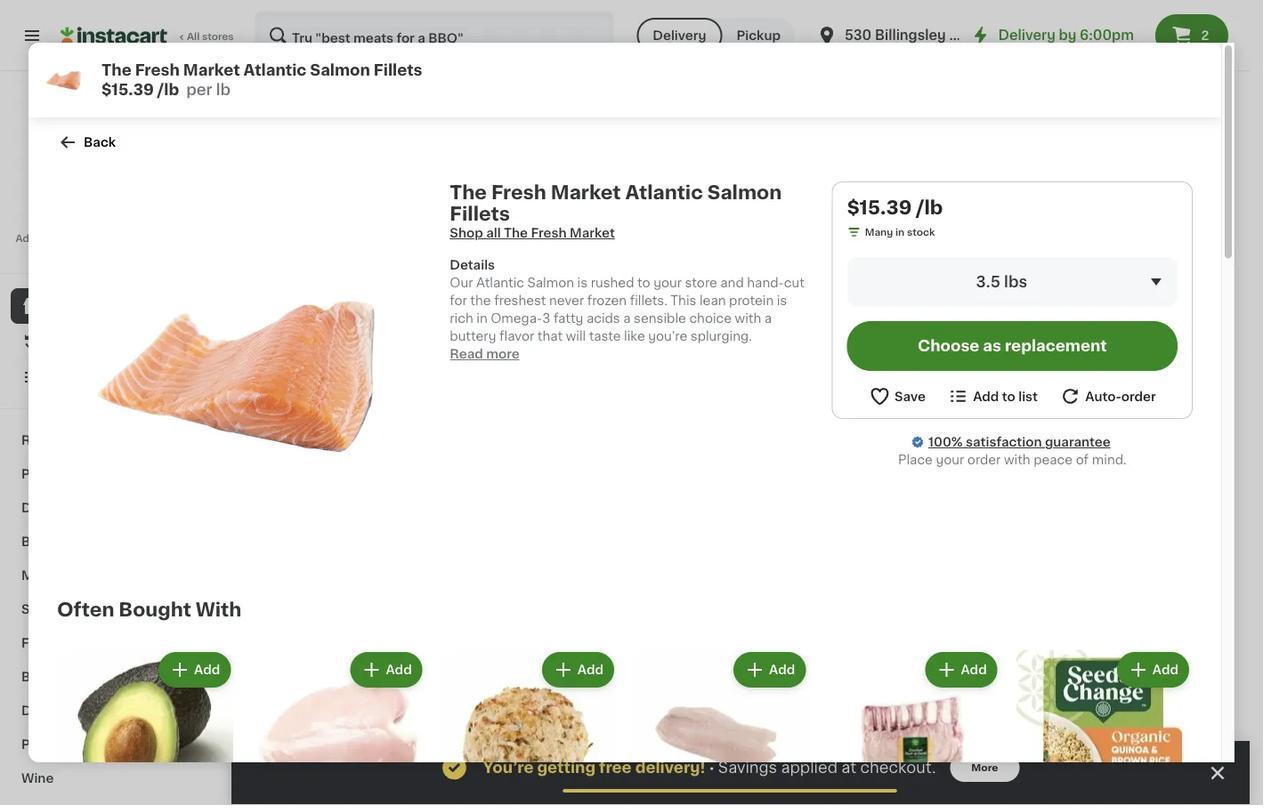 Task type: describe. For each thing, give the bounding box(es) containing it.
many in stock down $15.39 /lb
[[865, 228, 936, 237]]

recipes link
[[11, 424, 216, 458]]

$0.39 each (estimated) element
[[427, 310, 574, 333]]

6
[[758, 679, 771, 698]]

produce
[[21, 468, 76, 481]]

french
[[748, 720, 791, 733]]

all stores
[[187, 32, 234, 41]]

oz for chicken
[[1084, 738, 1096, 748]]

lb inside strawberries package 1 lb container
[[1075, 353, 1085, 363]]

the fresh market atlantic salmon fillets $15.39 /lb per lb
[[102, 63, 423, 98]]

the fresh market logo image
[[74, 93, 153, 171]]

the for the fresh market roasted natural chicken 26 oz
[[588, 703, 611, 715]]

hand-
[[747, 277, 784, 289]]

you're
[[483, 761, 534, 776]]

with
[[196, 601, 242, 620]]

fresh up getting
[[538, 714, 573, 726]]

all stores link
[[61, 11, 235, 61]]

many in stock down container
[[926, 371, 996, 381]]

more
[[972, 764, 999, 773]]

in down blueberries
[[796, 407, 806, 416]]

stock down $15.39 /lb
[[907, 228, 936, 237]]

the fresh market fresh ground chuck
[[427, 714, 573, 744]]

stock down avocado
[[327, 371, 355, 381]]

prepared foods
[[21, 739, 123, 752]]

avocado
[[302, 336, 357, 348]]

each (est.) for the fresh market center cut atlantic salmon portions
[[312, 678, 389, 692]]

fruit
[[327, 101, 373, 120]]

stock down strawberries package 1 lb container
[[1129, 371, 1157, 381]]

flavor
[[500, 330, 535, 343]]

atlantic inside the fresh market center cut atlantic salmon portions $16.49 / lb about 0.54 lb each
[[339, 720, 387, 733]]

$0.99
[[427, 353, 457, 363]]

stock left 'at'
[[808, 773, 836, 783]]

atlantic inside the 'details our atlantic salmon is rushed to your store and hand-cut for the freshest  never frozen  fillets. this lean protein is rich in omega-3 fatty acids  a sensible choice with a buttery flavor that will taste like you're splurging. read more'
[[476, 277, 524, 289]]

5 for organic blackberries
[[598, 312, 610, 331]]

market for the fresh market atlantic salmon fillets $15.39 /lb per lb
[[183, 63, 240, 78]]

$ 6 59
[[752, 679, 786, 698]]

many in stock down hass avocado 1 ct
[[285, 371, 355, 381]]

delivery by 6:00pm link
[[970, 25, 1135, 46]]

0.4
[[460, 367, 476, 377]]

3
[[542, 313, 551, 325]]

pie
[[1148, 720, 1167, 733]]

the inside the 'details our atlantic salmon is rushed to your store and hand-cut for the freshest  never frozen  fillets. this lean protein is rich in omega-3 fatty acids  a sensible choice with a buttery flavor that will taste like you're splurging. read more'
[[470, 295, 491, 307]]

in down chuck
[[476, 752, 485, 762]]

1 for strawberries package
[[1069, 353, 1073, 363]]

& for dairy
[[59, 502, 69, 515]]

0 vertical spatial 4
[[438, 679, 451, 698]]

to inside "button"
[[1003, 391, 1016, 403]]

loyalty
[[105, 234, 143, 244]]

wine
[[21, 773, 54, 785]]

strawberries package 1 lb container
[[1069, 336, 1204, 363]]

read
[[450, 348, 483, 361]]

$ for the fresh market french butter croissants
[[752, 680, 758, 690]]

all inside popup button
[[1043, 471, 1058, 484]]

croissants
[[748, 738, 815, 751]]

in down croissants at the bottom of the page
[[796, 773, 806, 783]]

snacks
[[21, 604, 68, 616]]

100% satisfaction guarantee link
[[929, 434, 1111, 452]]

lbs
[[1005, 275, 1028, 290]]

1 vertical spatial order
[[968, 454, 1001, 467]]

$ 5 49 for strawberries package
[[1072, 312, 1107, 331]]

fresh for the fresh market french butter croissants 4 ct
[[775, 703, 809, 715]]

lb up "0.4"
[[466, 353, 475, 363]]

acids
[[587, 313, 620, 325]]

lb inside the fresh market atlantic salmon fillets $15.39 /lb per lb
[[216, 82, 231, 98]]

deli link
[[11, 695, 216, 728]]

oven
[[1019, 703, 1053, 715]]

many down croissants at the bottom of the page
[[766, 773, 794, 783]]

you're
[[649, 330, 688, 343]]

the fresh market atlantic salmon fillets image
[[71, 196, 429, 553]]

the inside the fresh market atlantic salmon fillets shop all the fresh market
[[504, 227, 528, 240]]

93
[[292, 680, 305, 690]]

auto-order
[[1086, 391, 1157, 403]]

many up the auto-
[[1086, 371, 1115, 381]]

market for the fresh market atlantic salmon fillets shop all the fresh market
[[551, 183, 621, 202]]

each inside the fresh market center cut atlantic salmon portions $16.49 / lb about 0.54 lb each
[[336, 770, 360, 780]]

salmon inside the 'details our atlantic salmon is rushed to your store and hand-cut for the freshest  never frozen  fillets. this lean protein is rich in omega-3 fatty acids  a sensible choice with a buttery flavor that will taste like you're splurging. read more'
[[528, 277, 574, 289]]

wine link
[[11, 762, 216, 796]]

/lb inside the $14.29 per pound element
[[962, 678, 981, 692]]

snacks & candy
[[21, 604, 127, 616]]

& for meat
[[57, 570, 68, 582]]

checkout.
[[861, 761, 936, 776]]

fresh for the fresh market atlantic salmon fillets shop all the fresh market
[[491, 183, 547, 202]]

item carousel region containing 4
[[267, 460, 1215, 806]]

many down container
[[926, 371, 954, 381]]

organic down rushed
[[590, 293, 630, 302]]

1 vertical spatial your
[[936, 454, 965, 467]]

in down container
[[957, 371, 966, 381]]

organic down hand-
[[750, 293, 790, 302]]

lb right 0.54
[[325, 770, 334, 780]]

sensible
[[634, 313, 686, 325]]

organic down acids
[[588, 336, 638, 348]]

$16.49 inside the fresh market center cut atlantic salmon portions $16.49 / lb about 0.54 lb each
[[267, 756, 300, 765]]

turkey
[[964, 720, 1006, 733]]

hass avocado 1 ct
[[267, 336, 357, 363]]

fresh for the fresh market roasted natural chicken 26 oz
[[614, 703, 649, 715]]

add the ultimate loyalty experience to save
[[16, 234, 203, 258]]

experience
[[145, 234, 203, 244]]

save
[[104, 248, 127, 258]]

details
[[450, 259, 495, 272]]

many in stock down blueberries
[[766, 407, 836, 416]]

many in stock down croissants at the bottom of the page
[[766, 773, 836, 783]]

foods
[[83, 739, 123, 752]]

product group containing 8
[[908, 157, 1054, 386]]

100% satisfaction guarantee
[[929, 436, 1111, 449]]

the for the fresh market chicken pot pie 38 oz
[[1069, 703, 1092, 715]]

add inside "button"
[[973, 391, 1000, 403]]

2 a from the left
[[765, 313, 772, 325]]

view all (30+) button
[[1002, 460, 1115, 495]]

save button
[[869, 386, 926, 408]]

fresh
[[531, 227, 567, 240]]

14 29
[[918, 679, 955, 698]]

lb inside organic strawberries 1 lb container
[[915, 353, 924, 363]]

many in stock down chuck
[[445, 752, 515, 762]]

never
[[549, 295, 584, 307]]

13
[[758, 312, 779, 331]]

by
[[1059, 29, 1077, 42]]

peace
[[1034, 454, 1073, 467]]

in down the fresh market chicken pot pie 38 oz
[[1117, 756, 1126, 765]]

stock down chuck
[[487, 752, 515, 762]]

/lb inside the fresh market atlantic salmon fillets $15.39 /lb per lb
[[157, 82, 179, 98]]

for
[[450, 295, 467, 307]]

chicken inside the fresh market chicken pot pie 38 oz
[[1069, 720, 1120, 733]]

lb up 0.54
[[309, 756, 319, 765]]

$ for the fresh market roasted natural chicken
[[591, 680, 598, 690]]

1 vertical spatial $15.39
[[847, 198, 912, 217]]

many down blueberries
[[766, 407, 794, 416]]

$4.39 per pound original price: $6.59 element
[[427, 677, 574, 711]]

$ 16 49
[[1072, 679, 1115, 698]]

salmon inside the fresh market center cut atlantic salmon portions $16.49 / lb about 0.54 lb each
[[267, 738, 314, 751]]

prepared
[[21, 739, 80, 752]]

fillets.
[[630, 295, 668, 307]]

seal the seasons organic north carolina blueberries
[[748, 336, 892, 384]]

will
[[566, 330, 586, 343]]

$ 8 79
[[912, 312, 946, 331]]

dairy & eggs link
[[11, 492, 216, 525]]

choose
[[918, 339, 980, 354]]

to inside the 'details our atlantic salmon is rushed to your store and hand-cut for the freshest  never frozen  fillets. this lean protein is rich in omega-3 fatty acids  a sensible choice with a buttery flavor that will taste like you're splurging. read more'
[[638, 277, 651, 289]]

all
[[187, 32, 200, 41]]

1 a from the left
[[624, 313, 631, 325]]

replacement
[[1005, 339, 1108, 354]]

$2.59
[[308, 318, 344, 330]]

atlantic inside the fresh market atlantic salmon fillets shop all the fresh market
[[626, 183, 703, 202]]

back
[[84, 136, 116, 149]]

$ for strawberries package
[[1072, 313, 1079, 323]]

fresh fruit
[[267, 101, 373, 120]]

produce link
[[11, 458, 216, 492]]

79
[[933, 313, 946, 323]]

fresh for the fresh market chicken pot pie 38 oz
[[1095, 703, 1130, 715]]

of
[[1076, 454, 1089, 467]]

89 for 1
[[287, 313, 301, 323]]

in inside the 'details our atlantic salmon is rushed to your store and hand-cut for the freshest  never frozen  fillets. this lean protein is rich in omega-3 fatty acids  a sensible choice with a buttery flavor that will taste like you're splurging. read more'
[[477, 313, 488, 325]]

container
[[927, 353, 975, 363]]

product group containing 0
[[427, 157, 574, 379]]

many down the fresh market chicken pot pie 38 oz
[[1086, 756, 1115, 765]]

$ for organic strawberries
[[912, 313, 918, 323]]

delivery by 6:00pm
[[999, 29, 1135, 42]]

fresh for the fresh market oven roasted turkey $0.89/oz
[[935, 703, 970, 715]]

5 for strawberries package
[[1079, 312, 1091, 331]]

fresh for the fresh market atlantic salmon fillets $15.39 /lb per lb
[[135, 63, 180, 78]]

49 for the fresh market chicken pot pie
[[1102, 680, 1115, 690]]

0.54
[[300, 770, 322, 780]]

this
[[671, 295, 697, 307]]

the for the fresh market atlantic salmon fillets $15.39 /lb per lb
[[102, 63, 132, 78]]

1 for organic strawberries
[[908, 353, 913, 363]]

3.5
[[976, 275, 1001, 290]]

view
[[1009, 471, 1040, 484]]

49 for strawberries package
[[1093, 313, 1107, 323]]

stock down blueberries
[[808, 407, 836, 416]]

many down hass avocado 1 ct
[[285, 371, 313, 381]]

oz for roasted
[[603, 756, 615, 765]]

add inside add the ultimate loyalty experience to save
[[16, 234, 36, 244]]

stock down the pot
[[1129, 756, 1157, 765]]

stock up add to list "button"
[[968, 371, 996, 381]]

$8.93 each (estimated) element
[[267, 677, 413, 700]]

& for snacks
[[71, 604, 81, 616]]

salmon inside the fresh market atlantic salmon fillets shop all the fresh market
[[708, 183, 782, 202]]

splurging.
[[691, 330, 752, 343]]

your inside the 'details our atlantic salmon is rushed to your store and hand-cut for the freshest  never frozen  fillets. this lean protein is rich in omega-3 fatty acids  a sensible choice with a buttery flavor that will taste like you're splurging. read more'
[[654, 277, 682, 289]]

delivery for delivery
[[653, 29, 707, 42]]

/lb $6.59
[[473, 678, 509, 708]]

candy
[[84, 604, 127, 616]]



Task type: vqa. For each thing, say whether or not it's contained in the screenshot.
the right the container
no



Task type: locate. For each thing, give the bounding box(es) containing it.
each inside $8.93 each (estimated) element
[[312, 678, 348, 692]]

roasted inside the fresh market roasted natural chicken 26 oz
[[588, 720, 640, 733]]

0 vertical spatial $15.39
[[102, 82, 154, 98]]

1 horizontal spatial ct
[[757, 756, 768, 765]]

with inside the 'details our atlantic salmon is rushed to your store and hand-cut for the freshest  never frozen  fillets. this lean protein is rich in omega-3 fatty acids  a sensible choice with a buttery flavor that will taste like you're splurging. read more'
[[735, 313, 762, 325]]

the inside the fresh market fresh ground chuck
[[427, 714, 451, 726]]

0 vertical spatial about
[[427, 367, 457, 377]]

delivery inside delivery by 6:00pm link
[[999, 29, 1056, 42]]

strawberries
[[961, 336, 1040, 348], [1069, 336, 1148, 348]]

market inside the fresh market fresh ground chuck
[[492, 714, 535, 726]]

0 horizontal spatial $16.49
[[267, 756, 300, 765]]

$ inside $ 8 79
[[912, 313, 918, 323]]

the inside the fresh market atlantic salmon fillets $15.39 /lb per lb
[[102, 63, 132, 78]]

/ up 0.54
[[303, 756, 307, 765]]

market inside the fresh market chicken pot pie 38 oz
[[1133, 703, 1176, 715]]

0 39
[[438, 312, 466, 331]]

1 vertical spatial oz
[[603, 756, 615, 765]]

lb right per
[[216, 82, 231, 98]]

roasted down "$ 9 89"
[[588, 720, 640, 733]]

0 horizontal spatial $15.39
[[102, 82, 154, 98]]

$14.29 per pound element
[[908, 677, 1054, 700]]

1 vertical spatial /
[[303, 756, 307, 765]]

market
[[570, 227, 615, 240]]

$16.49 up seasons in the top of the page
[[799, 318, 840, 330]]

you're getting free delivery!
[[483, 761, 706, 776]]

/lb
[[157, 82, 179, 98], [917, 198, 943, 217], [473, 678, 492, 692], [962, 678, 981, 692]]

1 horizontal spatial $16.49
[[799, 318, 840, 330]]

0 vertical spatial order
[[1122, 391, 1157, 403]]

4 left /lb $6.59
[[438, 679, 451, 698]]

lb right "0.4"
[[478, 367, 487, 377]]

& inside meat & seafood link
[[57, 570, 68, 582]]

freshest
[[494, 295, 546, 307]]

1 horizontal spatial fillets
[[450, 204, 510, 223]]

market for the fresh market chicken pot pie 38 oz
[[1133, 703, 1176, 715]]

ct inside the fresh market french butter croissants 4 ct
[[757, 756, 768, 765]]

atlantic up fresh fruit
[[244, 63, 307, 78]]

1 left "container"
[[1069, 353, 1073, 363]]

fillets inside the fresh market atlantic salmon fillets shop all the fresh market
[[450, 204, 510, 223]]

0 vertical spatial oz
[[1084, 738, 1096, 748]]

/ inside the organic bananas $0.99 / lb about 0.4 lb each
[[459, 353, 464, 363]]

$ inside $ 6 59
[[752, 680, 758, 690]]

1
[[277, 312, 285, 331], [267, 353, 271, 363], [908, 353, 913, 363], [1069, 353, 1073, 363]]

fresh for the fresh market fresh ground chuck
[[454, 714, 489, 726]]

auto-order button
[[1060, 386, 1157, 408]]

more button
[[951, 754, 1020, 783]]

2 horizontal spatial the
[[778, 336, 799, 348]]

0 vertical spatial item carousel region
[[267, 93, 1215, 445]]

mind.
[[1092, 454, 1127, 467]]

$15.39 inside the fresh market atlantic salmon fillets $15.39 /lb per lb
[[102, 82, 154, 98]]

add to list
[[973, 391, 1038, 403]]

49 inside $ 16 49
[[1102, 680, 1115, 690]]

to left save
[[91, 248, 101, 258]]

(est.) inside the $0.39 each (estimated) element
[[512, 311, 550, 325]]

$
[[271, 313, 277, 323], [591, 313, 598, 323], [752, 313, 758, 323], [912, 313, 918, 323], [1072, 313, 1079, 323], [591, 680, 598, 690], [752, 680, 758, 690], [1072, 680, 1079, 690]]

market inside the fresh market french butter croissants 4 ct
[[812, 703, 856, 715]]

/ up "0.4"
[[459, 353, 464, 363]]

eggs
[[72, 502, 105, 515]]

/ inside the fresh market center cut atlantic salmon portions $16.49 / lb about 0.54 lb each
[[303, 756, 307, 765]]

$ up replacement
[[1072, 313, 1079, 323]]

market for the fresh market fresh ground chuck
[[492, 714, 535, 726]]

the left ultimate
[[38, 234, 57, 244]]

with down protein
[[735, 313, 762, 325]]

organic down our
[[429, 293, 470, 302]]

0 horizontal spatial strawberries
[[961, 336, 1040, 348]]

organic inside seal the seasons organic north carolina blueberries
[[748, 354, 798, 366]]

& inside dairy & eggs link
[[59, 502, 69, 515]]

market inside the fresh market oven roasted turkey $0.89/oz
[[973, 703, 1016, 715]]

None search field
[[255, 11, 614, 61]]

the right for
[[470, 295, 491, 307]]

$ up 38
[[1072, 680, 1079, 690]]

the inside the fresh market french butter croissants 4 ct
[[748, 703, 771, 715]]

the inside the fresh market oven roasted turkey $0.89/oz
[[908, 703, 932, 715]]

atlantic up portions
[[339, 720, 387, 733]]

organic inside the organic bananas $0.99 / lb about 0.4 lb each
[[427, 336, 477, 348]]

oz inside the fresh market chicken pot pie 38 oz
[[1084, 738, 1096, 748]]

$ left "59"
[[752, 680, 758, 690]]

each inside the $0.39 each (estimated) element
[[473, 311, 508, 325]]

0 horizontal spatial all
[[486, 227, 501, 240]]

atlantic inside the fresh market atlantic salmon fillets $15.39 /lb per lb
[[244, 63, 307, 78]]

1 for hass avocado
[[267, 353, 271, 363]]

1 vertical spatial 4
[[748, 756, 755, 765]]

2 strawberries from the left
[[1069, 336, 1148, 348]]

many in stock down the fresh market chicken pot pie 38 oz
[[1086, 756, 1157, 765]]

salmon inside the fresh market atlantic salmon fillets $15.39 /lb per lb
[[310, 63, 370, 78]]

1 horizontal spatial $ 5 49
[[1072, 312, 1107, 331]]

1 horizontal spatial the
[[504, 227, 528, 240]]

fresh up the fresh
[[491, 183, 547, 202]]

4 down croissants at the bottom of the page
[[748, 756, 755, 765]]

delivery button
[[637, 18, 723, 53]]

0 horizontal spatial a
[[624, 313, 631, 325]]

$ down frozen
[[591, 313, 598, 323]]

0 vertical spatial with
[[735, 313, 762, 325]]

0 vertical spatial &
[[59, 502, 69, 515]]

0 horizontal spatial roasted
[[588, 720, 640, 733]]

oz right 38
[[1084, 738, 1096, 748]]

the fresh market roasted natural chicken 26 oz
[[588, 703, 696, 765]]

fresh inside the fresh market french butter croissants 4 ct
[[775, 703, 809, 715]]

chicken up 38
[[1069, 720, 1120, 733]]

$15.39
[[102, 82, 154, 98], [847, 198, 912, 217]]

59
[[773, 680, 786, 690]]

in down "container"
[[1117, 371, 1126, 381]]

89 up hass
[[287, 313, 301, 323]]

$ 5 49 for organic blackberries
[[591, 312, 626, 331]]

fresh inside the fresh market atlantic salmon fillets $15.39 /lb per lb
[[135, 63, 180, 78]]

delivery!
[[636, 761, 706, 776]]

lb left "container"
[[1075, 353, 1085, 363]]

$1.89 original price: $2.59 element
[[267, 310, 413, 333]]

the inside seal the seasons organic north carolina blueberries
[[778, 336, 799, 348]]

0 vertical spatial ct
[[274, 353, 284, 363]]

ct inside hass avocado 1 ct
[[274, 353, 284, 363]]

1 vertical spatial 89
[[613, 680, 626, 690]]

fillets inside the fresh market atlantic salmon fillets $15.39 /lb per lb
[[374, 63, 423, 78]]

16
[[1079, 679, 1100, 698]]

our
[[450, 277, 473, 289]]

2 vertical spatial the
[[778, 336, 799, 348]]

pickup
[[737, 29, 781, 42]]

1 vertical spatial is
[[777, 295, 787, 307]]

to inside add the ultimate loyalty experience to save
[[91, 248, 101, 258]]

0 horizontal spatial 4
[[438, 679, 451, 698]]

0 horizontal spatial (est.)
[[351, 678, 389, 692]]

0 horizontal spatial order
[[968, 454, 1001, 467]]

/lb inside /lb $6.59
[[473, 678, 492, 692]]

1 horizontal spatial to
[[638, 277, 651, 289]]

1 vertical spatial to
[[638, 277, 651, 289]]

the inside the fresh market center cut atlantic salmon portions $16.49 / lb about 0.54 lb each
[[267, 703, 291, 715]]

all inside the fresh market atlantic salmon fillets shop all the fresh market
[[486, 227, 501, 240]]

market inside the fresh market roasted natural chicken 26 oz
[[652, 703, 696, 715]]

1 inside hass avocado 1 ct
[[267, 353, 271, 363]]

service type group
[[637, 18, 795, 53]]

stock
[[907, 228, 936, 237], [327, 371, 355, 381], [968, 371, 996, 381], [1129, 371, 1157, 381], [808, 407, 836, 416], [487, 752, 515, 762], [1129, 756, 1157, 765], [808, 773, 836, 783]]

fresh inside the fresh market chicken pot pie 38 oz
[[1095, 703, 1130, 715]]

your
[[654, 277, 682, 289], [936, 454, 965, 467]]

fresh
[[135, 63, 180, 78], [267, 101, 322, 120], [491, 183, 547, 202], [294, 703, 328, 715], [614, 703, 649, 715], [775, 703, 809, 715], [935, 703, 970, 715], [1095, 703, 1130, 715], [454, 714, 489, 726], [538, 714, 573, 726]]

/
[[459, 353, 464, 363], [303, 756, 307, 765]]

fillets for the fresh market atlantic salmon fillets shop all the fresh market
[[450, 204, 510, 223]]

1 horizontal spatial oz
[[1084, 738, 1096, 748]]

billingsley
[[875, 29, 946, 42]]

2 vertical spatial &
[[71, 604, 81, 616]]

0 horizontal spatial with
[[735, 313, 762, 325]]

(est.) inside $8.93 each (estimated) element
[[351, 678, 389, 692]]

$ inside $ 1 89
[[271, 313, 277, 323]]

the inside the fresh market roasted natural chicken 26 oz
[[588, 703, 611, 715]]

the for the fresh market center cut atlantic salmon portions $16.49 / lb about 0.54 lb each
[[267, 703, 291, 715]]

0 horizontal spatial your
[[654, 277, 682, 289]]

treatment tracker modal dialog
[[232, 742, 1250, 806]]

1 vertical spatial $16.49
[[267, 756, 300, 765]]

39
[[453, 313, 466, 323]]

strawberries inside organic strawberries 1 lb container
[[961, 336, 1040, 348]]

89 inside $ 1 89
[[287, 313, 301, 323]]

(est.) for organic bananas
[[512, 311, 550, 325]]

fatty
[[554, 313, 584, 325]]

1 horizontal spatial chicken
[[1069, 720, 1120, 733]]

1 5 from the left
[[598, 312, 610, 331]]

stores
[[202, 32, 234, 41]]

0 horizontal spatial about
[[267, 770, 297, 780]]

market for the fresh market center cut atlantic salmon portions $16.49 / lb about 0.54 lb each
[[332, 703, 375, 715]]

meat
[[21, 570, 54, 582]]

chicken inside the fresh market roasted natural chicken 26 oz
[[588, 738, 639, 751]]

1 roasted from the left
[[588, 720, 640, 733]]

0 horizontal spatial oz
[[603, 756, 615, 765]]

frozen
[[588, 295, 627, 307]]

each (est.) for organic bananas
[[473, 311, 550, 325]]

product group containing 13
[[748, 157, 894, 438]]

$15.39 /lb
[[847, 198, 943, 217]]

$13.19 original price: $16.49 element
[[748, 310, 894, 333]]

ct down hass
[[274, 353, 284, 363]]

6:00pm
[[1080, 29, 1135, 42]]

0 vertical spatial chicken
[[1069, 720, 1120, 733]]

1 vertical spatial the
[[470, 295, 491, 307]]

1 horizontal spatial your
[[936, 454, 965, 467]]

0 vertical spatial the
[[504, 227, 528, 240]]

1 vertical spatial item carousel region
[[267, 460, 1215, 806]]

1 horizontal spatial (est.)
[[512, 311, 550, 325]]

$ inside $ 16 49
[[1072, 680, 1079, 690]]

1 inside organic strawberries 1 lb container
[[908, 353, 913, 363]]

1 horizontal spatial all
[[1043, 471, 1058, 484]]

market inside the fresh market center cut atlantic salmon portions $16.49 / lb about 0.54 lb each
[[332, 703, 375, 715]]

1 horizontal spatial $15.39
[[847, 198, 912, 217]]

1 horizontal spatial roasted
[[908, 720, 961, 733]]

all right the shop
[[486, 227, 501, 240]]

in down $15.39 /lb
[[896, 228, 905, 237]]

delivery left 'pickup' button
[[653, 29, 707, 42]]

market inside the fresh market atlantic salmon fillets $15.39 /lb per lb
[[183, 63, 240, 78]]

oz right the 26
[[603, 756, 615, 765]]

1 vertical spatial chicken
[[588, 738, 639, 751]]

market up per
[[183, 63, 240, 78]]

beverages link
[[11, 525, 216, 559]]

fillets for the fresh market atlantic salmon fillets $15.39 /lb per lb
[[374, 63, 423, 78]]

lb left container
[[915, 353, 924, 363]]

the inside add the ultimate loyalty experience to save
[[38, 234, 57, 244]]

49 for organic blackberries
[[612, 313, 626, 323]]

0 vertical spatial your
[[654, 277, 682, 289]]

market up pie
[[1133, 703, 1176, 715]]

5 up replacement
[[1079, 312, 1091, 331]]

each (est.) inside the $0.39 each (estimated) element
[[473, 311, 550, 325]]

place your order with peace of mind.
[[899, 454, 1127, 467]]

1 $ 5 49 from the left
[[591, 312, 626, 331]]

the fresh market atlantic salmon fillets shop all the fresh market
[[450, 183, 782, 240]]

1 strawberries from the left
[[961, 336, 1040, 348]]

beverages
[[21, 536, 90, 549]]

fresh inside the fresh market atlantic salmon fillets shop all the fresh market
[[491, 183, 547, 202]]

prepared foods link
[[11, 728, 216, 762]]

2 horizontal spatial to
[[1003, 391, 1016, 403]]

$ inside "$ 13"
[[752, 313, 758, 323]]

each (est.) inside $8.93 each (estimated) element
[[312, 678, 389, 692]]

your up this
[[654, 277, 682, 289]]

meat & seafood
[[21, 570, 125, 582]]

market for the fresh market oven roasted turkey $0.89/oz
[[973, 703, 1016, 715]]

$16.49 up 0.54
[[267, 756, 300, 765]]

0 vertical spatial is
[[578, 277, 588, 289]]

fresh down the fresh market atlantic salmon fillets $15.39 /lb per lb
[[267, 101, 322, 120]]

item carousel region
[[267, 93, 1215, 445], [267, 460, 1215, 806]]

list
[[1019, 391, 1038, 403]]

$6.59
[[473, 696, 509, 708]]

taste
[[589, 330, 621, 343]]

0 vertical spatial each (est.)
[[473, 311, 550, 325]]

530
[[845, 29, 872, 42]]

14
[[918, 679, 940, 698]]

0 vertical spatial all
[[486, 227, 501, 240]]

organic
[[429, 293, 470, 302], [590, 293, 630, 302], [750, 293, 790, 302], [427, 336, 477, 348], [588, 336, 638, 348], [908, 336, 958, 348], [748, 354, 798, 366]]

add
[[533, 172, 559, 184], [694, 172, 720, 184], [854, 172, 880, 184], [1014, 172, 1040, 184], [1174, 172, 1200, 184], [16, 234, 36, 244], [973, 391, 1000, 403], [194, 665, 220, 677], [386, 665, 412, 677], [578, 665, 604, 677], [770, 665, 796, 677], [961, 665, 987, 677], [1153, 665, 1179, 677]]

frozen
[[21, 638, 65, 650]]

0 vertical spatial to
[[91, 248, 101, 258]]

about inside the organic bananas $0.99 / lb about 0.4 lb each
[[427, 367, 457, 377]]

0 vertical spatial 89
[[287, 313, 301, 323]]

is up "never"
[[578, 277, 588, 289]]

a up like
[[624, 313, 631, 325]]

many in stock down "container"
[[1086, 371, 1157, 381]]

store
[[685, 277, 718, 289]]

0 horizontal spatial is
[[578, 277, 588, 289]]

1 vertical spatial all
[[1043, 471, 1058, 484]]

1 vertical spatial about
[[267, 770, 297, 780]]

(est.) for the fresh market center cut atlantic salmon portions
[[351, 678, 389, 692]]

the up center
[[267, 703, 291, 715]]

the inside the fresh market chicken pot pie 38 oz
[[1069, 703, 1092, 715]]

market up the market
[[551, 183, 621, 202]]

each up buttery
[[473, 311, 508, 325]]

market up natural
[[652, 703, 696, 715]]

fresh up cut
[[294, 703, 328, 715]]

1 up "save"
[[908, 353, 913, 363]]

each inside the organic bananas $0.99 / lb about 0.4 lb each
[[490, 367, 514, 377]]

89
[[287, 313, 301, 323], [613, 680, 626, 690]]

seafood
[[71, 570, 125, 582]]

often
[[57, 601, 114, 620]]

2 vertical spatial to
[[1003, 391, 1016, 403]]

1 horizontal spatial 4
[[748, 756, 755, 765]]

snacks & candy link
[[11, 593, 216, 627]]

1 horizontal spatial is
[[777, 295, 787, 307]]

main content
[[232, 71, 1250, 806]]

$ up the fresh market roasted natural chicken 26 oz
[[591, 680, 598, 690]]

each (est.) up cut
[[312, 678, 389, 692]]

order down satisfaction
[[968, 454, 1001, 467]]

all down peace
[[1043, 471, 1058, 484]]

0 horizontal spatial the
[[470, 295, 491, 307]]

as
[[983, 339, 1002, 354]]

1 vertical spatial each (est.)
[[312, 678, 389, 692]]

0 horizontal spatial chicken
[[588, 738, 639, 751]]

0 horizontal spatial ct
[[274, 353, 284, 363]]

lb
[[216, 82, 231, 98], [466, 353, 475, 363], [915, 353, 924, 363], [1075, 353, 1085, 363], [478, 367, 487, 377], [309, 756, 319, 765], [325, 770, 334, 780]]

about
[[427, 367, 457, 377], [267, 770, 297, 780]]

organic up blueberries
[[748, 354, 798, 366]]

each right the 93
[[312, 678, 348, 692]]

choice
[[690, 313, 732, 325]]

delivery for delivery by 6:00pm
[[999, 29, 1056, 42]]

$ down protein
[[752, 313, 758, 323]]

& left 'eggs'
[[59, 502, 69, 515]]

organic inside organic strawberries 1 lb container
[[908, 336, 958, 348]]

5 down frozen
[[598, 312, 610, 331]]

each (est.) down freshest
[[473, 311, 550, 325]]

market for the fresh market roasted natural chicken 26 oz
[[652, 703, 696, 715]]

fresh inside the fresh market roasted natural chicken 26 oz
[[614, 703, 649, 715]]

many down ground
[[445, 752, 473, 762]]

89 for 9
[[613, 680, 626, 690]]

& inside snacks & candy link
[[71, 604, 81, 616]]

the up the shop
[[450, 183, 487, 202]]

each
[[473, 311, 508, 325], [490, 367, 514, 377], [312, 678, 348, 692], [336, 770, 360, 780]]

organic down $ 8 79
[[908, 336, 958, 348]]

fresh for the fresh market center cut atlantic salmon portions $16.49 / lb about 0.54 lb each
[[294, 703, 328, 715]]

3.5 lbs field
[[847, 257, 1178, 307]]

1 horizontal spatial strawberries
[[1069, 336, 1148, 348]]

pickup button
[[723, 18, 795, 53]]

blackberries
[[641, 336, 719, 348]]

item carousel region containing fresh fruit
[[267, 93, 1215, 445]]

1 horizontal spatial each (est.)
[[473, 311, 550, 325]]

frozen link
[[11, 627, 216, 661]]

many down $15.39 /lb
[[865, 228, 894, 237]]

1 vertical spatial ct
[[757, 756, 768, 765]]

details button
[[450, 256, 811, 274]]

1 horizontal spatial /
[[459, 353, 464, 363]]

fresh inside the fresh market oven roasted turkey $0.89/oz
[[935, 703, 970, 715]]

the for the fresh market oven roasted turkey $0.89/oz
[[908, 703, 932, 715]]

1 vertical spatial with
[[1004, 454, 1031, 467]]

89 inside "$ 9 89"
[[613, 680, 626, 690]]

getting
[[537, 761, 596, 776]]

oz inside the fresh market roasted natural chicken 26 oz
[[603, 756, 615, 765]]

49 down frozen
[[612, 313, 626, 323]]

0 vertical spatial fillets
[[374, 63, 423, 78]]

order
[[1122, 391, 1157, 403], [968, 454, 1001, 467]]

1 inside the $1.89 original price: $2.59 element
[[277, 312, 285, 331]]

$ for the fresh market chicken pot pie
[[1072, 680, 1079, 690]]

1 horizontal spatial order
[[1122, 391, 1157, 403]]

0 horizontal spatial fillets
[[374, 63, 423, 78]]

rich
[[450, 313, 474, 325]]

instacart logo image
[[61, 25, 167, 46]]

the
[[102, 63, 132, 78], [450, 183, 487, 202], [38, 234, 57, 244], [267, 703, 291, 715], [588, 703, 611, 715], [748, 703, 771, 715], [908, 703, 932, 715], [1069, 703, 1092, 715], [427, 714, 451, 726]]

delivery inside delivery button
[[653, 29, 707, 42]]

fresh down "$ 9 89"
[[614, 703, 649, 715]]

in down hass avocado 1 ct
[[316, 371, 325, 381]]

market for the fresh market french butter croissants 4 ct
[[812, 703, 856, 715]]

0 horizontal spatial /
[[303, 756, 307, 765]]

carolina
[[840, 354, 892, 366]]

free
[[599, 761, 632, 776]]

market up turkey
[[973, 703, 1016, 715]]

delivery left by
[[999, 29, 1056, 42]]

fresh up the pot
[[1095, 703, 1130, 715]]

$ for organic blackberries
[[591, 313, 598, 323]]

details our atlantic salmon is rushed to your store and hand-cut for the freshest  never frozen  fillets. this lean protein is rich in omega-3 fatty acids  a sensible choice with a buttery flavor that will taste like you're splurging. read more
[[450, 259, 805, 361]]

more
[[486, 348, 520, 361]]

product group
[[427, 157, 574, 379], [588, 157, 734, 386], [748, 157, 894, 438], [908, 157, 1054, 386], [1069, 157, 1215, 386], [57, 649, 235, 806], [249, 649, 426, 806], [441, 649, 618, 806], [632, 649, 810, 806], [824, 649, 1002, 806], [1016, 649, 1193, 806]]

roasted inside the fresh market oven roasted turkey $0.89/oz
[[908, 720, 961, 733]]

0 horizontal spatial delivery
[[653, 29, 707, 42]]

& right meat on the bottom left of the page
[[57, 570, 68, 582]]

bakery
[[21, 671, 66, 684]]

530 billingsley road button
[[817, 11, 986, 61]]

fresh down all stores link
[[135, 63, 180, 78]]

0 horizontal spatial 5
[[598, 312, 610, 331]]

the for the fresh market atlantic salmon fillets shop all the fresh market
[[450, 183, 487, 202]]

choose as replacement button
[[847, 321, 1178, 371]]

2 roasted from the left
[[908, 720, 961, 733]]

view all (30+)
[[1009, 471, 1095, 484]]

the right seal
[[778, 336, 799, 348]]

1 horizontal spatial 5
[[1079, 312, 1091, 331]]

with
[[735, 313, 762, 325], [1004, 454, 1031, 467]]

1 horizontal spatial with
[[1004, 454, 1031, 467]]

0 horizontal spatial $ 5 49
[[591, 312, 626, 331]]

4 inside the fresh market french butter croissants 4 ct
[[748, 756, 755, 765]]

4
[[438, 679, 451, 698], [748, 756, 755, 765]]

0 horizontal spatial each (est.)
[[312, 678, 389, 692]]

chicken
[[1069, 720, 1120, 733], [588, 738, 639, 751]]

the down '14'
[[908, 703, 932, 715]]

market inside the fresh market atlantic salmon fillets shop all the fresh market
[[551, 183, 621, 202]]

main content containing fresh fruit
[[232, 71, 1250, 806]]

the left the fresh
[[504, 227, 528, 240]]

butter
[[794, 720, 834, 733]]

$ inside "$ 9 89"
[[591, 680, 598, 690]]

chicken up the "free"
[[588, 738, 639, 751]]

order inside button
[[1122, 391, 1157, 403]]

1 vertical spatial (est.)
[[351, 678, 389, 692]]

organic blackberries
[[588, 336, 719, 348]]

the
[[504, 227, 528, 240], [470, 295, 491, 307], [778, 336, 799, 348]]

1 vertical spatial fillets
[[450, 204, 510, 223]]

0 vertical spatial (est.)
[[512, 311, 550, 325]]

1 horizontal spatial about
[[427, 367, 457, 377]]

fresh down the 29
[[935, 703, 970, 715]]

a up seal
[[765, 313, 772, 325]]

atlantic up freshest
[[476, 277, 524, 289]]

the for the fresh market fresh ground chuck
[[427, 714, 451, 726]]

fresh inside the fresh market center cut atlantic salmon portions $16.49 / lb about 0.54 lb each
[[294, 703, 328, 715]]

rushed
[[591, 277, 634, 289]]

2 $ 5 49 from the left
[[1072, 312, 1107, 331]]

29
[[942, 680, 955, 690]]

1 inside strawberries package 1 lb container
[[1069, 353, 1073, 363]]

2 5 from the left
[[1079, 312, 1091, 331]]

strawberries inside strawberries package 1 lb container
[[1069, 336, 1148, 348]]

0 vertical spatial /
[[459, 353, 464, 363]]

1 vertical spatial &
[[57, 570, 68, 582]]

0 horizontal spatial to
[[91, 248, 101, 258]]

the inside the fresh market atlantic salmon fillets shop all the fresh market
[[450, 183, 487, 202]]

(est.) up portions
[[351, 678, 389, 692]]

about inside the fresh market center cut atlantic salmon portions $16.49 / lb about 0.54 lb each
[[267, 770, 297, 780]]

1 horizontal spatial a
[[765, 313, 772, 325]]

1 item carousel region from the top
[[267, 93, 1215, 445]]

the for the fresh market french butter croissants 4 ct
[[748, 703, 771, 715]]

5
[[598, 312, 610, 331], [1079, 312, 1091, 331]]

the up ground
[[427, 714, 451, 726]]

1 horizontal spatial 89
[[613, 680, 626, 690]]

0 horizontal spatial 89
[[287, 313, 301, 323]]

organic up '$0.99'
[[427, 336, 477, 348]]

$ left 79
[[912, 313, 918, 323]]

0 vertical spatial $16.49
[[799, 318, 840, 330]]

2 item carousel region from the top
[[267, 460, 1215, 806]]

1 horizontal spatial delivery
[[999, 29, 1056, 42]]



